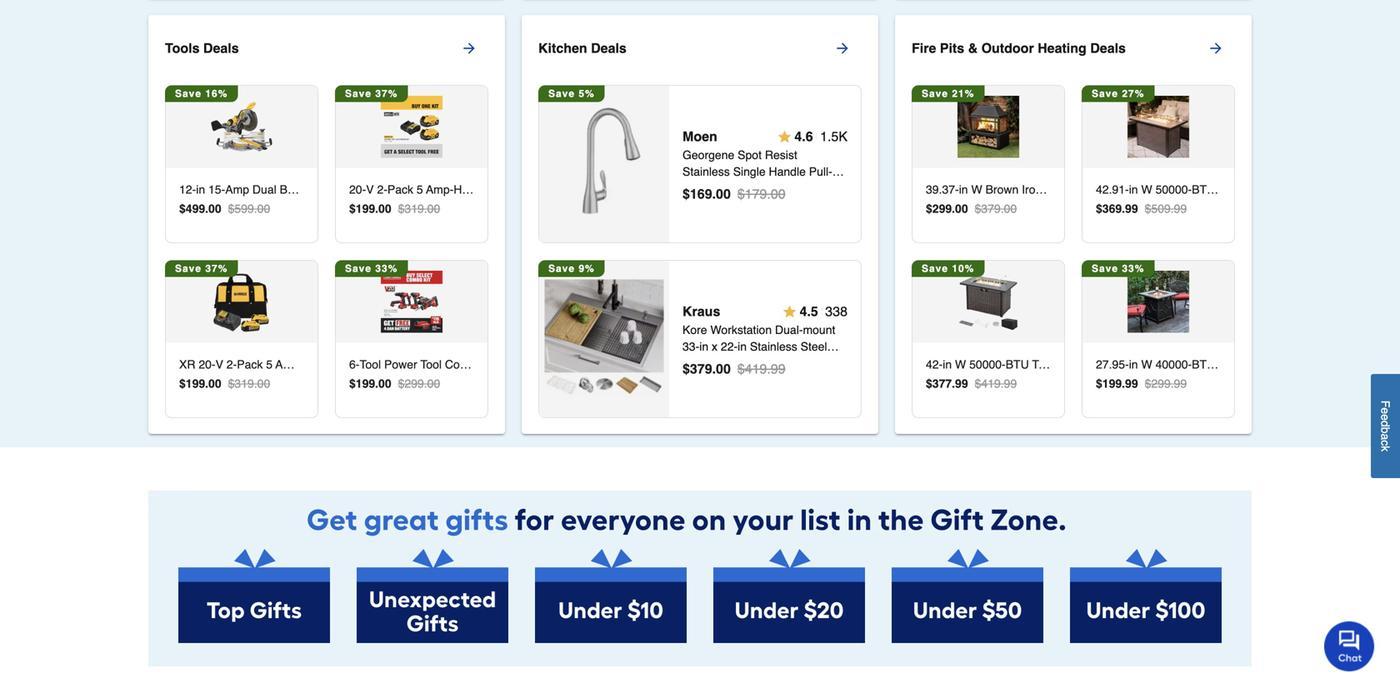 Task type: describe. For each thing, give the bounding box(es) containing it.
save 21%
[[922, 88, 975, 100]]

deck
[[819, 182, 846, 195]]

f e e d b a c k
[[1379, 401, 1393, 452]]

d
[[1379, 421, 1393, 427]]

$379.00
[[975, 202, 1017, 215]]

deals for kitchen deals
[[591, 41, 627, 56]]

save 10%
[[922, 263, 975, 275]]

fire pits & outdoor heating image for $509.99
[[1128, 96, 1190, 158]]

f
[[1379, 401, 1393, 408]]

hole
[[757, 357, 781, 370]]

27%
[[1122, 88, 1145, 100]]

with
[[795, 182, 816, 195]]

1 horizontal spatial in
[[738, 340, 747, 353]]

w
[[972, 183, 983, 196]]

4.5 338
[[800, 304, 848, 319]]

1.5k
[[820, 129, 848, 144]]

kitchen inside georgene spot resist stainless single handle pull- down kitchen faucet with deck plate
[[714, 182, 753, 195]]

$299.99
[[1145, 377, 1187, 390]]

1 horizontal spatial workstation
[[785, 357, 846, 370]]

00 inside 39.37-in w brown iron wood-burning fire pit $ 299 . 00 $379.00
[[955, 202, 968, 215]]

169
[[690, 186, 712, 202]]

steel
[[801, 340, 827, 353]]

4.6 1.5k
[[795, 129, 848, 144]]

33% for tools deals
[[375, 263, 398, 275]]

kitchen deals
[[539, 41, 627, 56]]

save 5%
[[549, 88, 595, 100]]

fire inside 39.37-in w brown iron wood-burning fire pit $ 299 . 00 $379.00
[[1123, 183, 1143, 196]]

heating
[[1038, 41, 1087, 56]]

99 for 377
[[955, 377, 968, 390]]

1 e from the top
[[1379, 408, 1393, 414]]

0 vertical spatial save 37%
[[345, 88, 398, 100]]

unexpected gifts. image
[[357, 549, 509, 643]]

f e e d b a c k button
[[1371, 374, 1401, 479]]

save 9%
[[549, 263, 595, 275]]

wood-
[[1046, 183, 1080, 196]]

sink
[[725, 373, 748, 387]]

$ 199 . 00 $299.00
[[349, 377, 440, 390]]

arrow right image
[[461, 40, 478, 57]]

33-
[[683, 340, 700, 353]]

22-
[[721, 340, 738, 353]]

5%
[[579, 88, 595, 100]]

top gifts. image
[[178, 549, 330, 643]]

$599.00
[[228, 202, 270, 215]]

kore
[[683, 323, 707, 337]]

single inside kore workstation dual-mount 33-in x 22-in stainless steel single bowl 2-hole workstation kitchen sink
[[683, 357, 715, 370]]

iron
[[1022, 183, 1042, 196]]

down
[[683, 182, 711, 195]]

faucet
[[756, 182, 792, 195]]

$ 379 . 00 $419.99
[[683, 361, 786, 377]]

save 16%
[[175, 88, 228, 100]]

tools deals link
[[165, 29, 505, 69]]

c
[[1379, 440, 1393, 446]]

pits
[[940, 41, 965, 56]]

b
[[1379, 427, 1393, 434]]

99 for 369
[[1125, 202, 1138, 215]]

$509.99
[[1145, 202, 1187, 215]]

tools deals
[[165, 41, 239, 56]]

moen
[[683, 129, 718, 144]]

2-
[[747, 357, 757, 370]]

$419.99 for $ 377 . 99 $419.99
[[975, 377, 1017, 390]]

4.6
[[795, 129, 813, 144]]

rating filled image for 4.6 1.5k
[[778, 130, 791, 143]]

4.5
[[800, 304, 818, 319]]

resist
[[765, 148, 798, 162]]

under 100 dollars. image
[[1070, 549, 1222, 643]]

in inside 39.37-in w brown iron wood-burning fire pit $ 299 . 00 $379.00
[[959, 183, 968, 196]]

$ 499 . 00 $599.00
[[179, 202, 270, 215]]

9%
[[579, 263, 595, 275]]

fire pits & outdoor heating deals link
[[912, 29, 1252, 69]]

kraus
[[683, 304, 721, 319]]

fire pits & outdoor heating image for $419.99
[[958, 271, 1020, 333]]

0 horizontal spatial workstation
[[711, 323, 772, 337]]

fire pits & outdoor heating deals
[[912, 41, 1126, 56]]

x
[[712, 340, 718, 353]]

3 deals from the left
[[1091, 41, 1126, 56]]

1 vertical spatial 37%
[[205, 263, 228, 275]]

dual-
[[775, 323, 803, 337]]

save 27%
[[1092, 88, 1145, 100]]

1 horizontal spatial $ 199 . 00 $319.00
[[349, 202, 440, 215]]

0 horizontal spatial in
[[700, 340, 709, 353]]

pit
[[1147, 183, 1160, 196]]

pull-
[[809, 165, 833, 178]]

$179.00
[[738, 186, 786, 202]]



Task type: vqa. For each thing, say whether or not it's contained in the screenshot.
top- associated with Freezer
no



Task type: locate. For each thing, give the bounding box(es) containing it.
0 horizontal spatial 33%
[[375, 263, 398, 275]]

kitchen up save 5%
[[539, 41, 587, 56]]

rating filled image up dual-
[[783, 305, 797, 318]]

1 deals from the left
[[203, 41, 239, 56]]

33% for fire pits & outdoor heating deals
[[1122, 263, 1145, 275]]

$ 199 . 00 $319.00
[[349, 202, 440, 215], [179, 377, 270, 390]]

37% down 'tools deals' link
[[375, 88, 398, 100]]

33%
[[375, 263, 398, 275], [1122, 263, 1145, 275]]

stainless inside kore workstation dual-mount 33-in x 22-in stainless steel single bowl 2-hole workstation kitchen sink
[[750, 340, 798, 353]]

bowl
[[718, 357, 744, 370]]

1 horizontal spatial 37%
[[375, 88, 398, 100]]

stainless down georgene
[[683, 165, 730, 178]]

369
[[1103, 202, 1122, 215]]

$319.00
[[398, 202, 440, 215], [228, 377, 270, 390]]

fire pits & outdoor heating image for $299.99
[[1128, 271, 1190, 333]]

in left w
[[959, 183, 968, 196]]

0 horizontal spatial save 33%
[[345, 263, 398, 275]]

1 horizontal spatial 33%
[[1122, 263, 1145, 275]]

2 e from the top
[[1379, 414, 1393, 421]]

kitchen right 169
[[714, 182, 753, 195]]

37% down $ 499 . 00 $599.00
[[205, 263, 228, 275]]

2 horizontal spatial in
[[959, 183, 968, 196]]

plate
[[683, 198, 709, 212]]

workstation
[[711, 323, 772, 337], [785, 357, 846, 370]]

fire left pit on the top of page
[[1123, 183, 1143, 196]]

1 vertical spatial $319.00
[[228, 377, 270, 390]]

1 vertical spatial save 37%
[[175, 263, 228, 275]]

save 33% for fire pits & outdoor heating deals
[[1092, 263, 1145, 275]]

kitchen image
[[545, 105, 664, 224], [545, 280, 664, 399]]

save 37% down 'tools deals' link
[[345, 88, 398, 100]]

e
[[1379, 408, 1393, 414], [1379, 414, 1393, 421]]

1 horizontal spatial single
[[733, 165, 766, 178]]

$ 377 . 99 $419.99
[[926, 377, 1017, 390]]

e up d
[[1379, 408, 1393, 414]]

2 33% from the left
[[1122, 263, 1145, 275]]

2 arrow right image from the left
[[1208, 40, 1225, 57]]

1 horizontal spatial fire
[[1123, 183, 1143, 196]]

1 vertical spatial kitchen
[[714, 182, 753, 195]]

1 horizontal spatial arrow right image
[[1208, 40, 1225, 57]]

save
[[175, 88, 202, 100], [345, 88, 372, 100], [549, 88, 575, 100], [922, 88, 949, 100], [1092, 88, 1119, 100], [175, 263, 202, 275], [345, 263, 372, 275], [549, 263, 575, 275], [922, 263, 949, 275], [1092, 263, 1119, 275]]

rating filled image up resist
[[778, 130, 791, 143]]

0 horizontal spatial fire
[[912, 41, 936, 56]]

fire left pits at right
[[912, 41, 936, 56]]

a
[[1379, 434, 1393, 440]]

0 vertical spatial kitchen image
[[545, 105, 664, 224]]

workstation down steel
[[785, 357, 846, 370]]

mount
[[803, 323, 836, 337]]

1 horizontal spatial save 33%
[[1092, 263, 1145, 275]]

stainless inside georgene spot resist stainless single handle pull- down kitchen faucet with deck plate
[[683, 165, 730, 178]]

chat invite button image
[[1325, 621, 1376, 672]]

in
[[959, 183, 968, 196], [700, 340, 709, 353], [738, 340, 747, 353]]

georgene
[[683, 148, 735, 162]]

single inside georgene spot resist stainless single handle pull- down kitchen faucet with deck plate
[[733, 165, 766, 178]]

0 horizontal spatial stainless
[[683, 165, 730, 178]]

16%
[[205, 88, 228, 100]]

$ 369 . 99 $509.99
[[1096, 202, 1187, 215]]

1 kitchen image from the top
[[545, 105, 664, 224]]

2 save 33% from the left
[[1092, 263, 1145, 275]]

99 right 369
[[1125, 202, 1138, 215]]

brown
[[986, 183, 1019, 196]]

0 vertical spatial stainless
[[683, 165, 730, 178]]

k
[[1379, 446, 1393, 452]]

$419.99
[[738, 361, 786, 377], [975, 377, 1017, 390]]

0 vertical spatial workstation
[[711, 323, 772, 337]]

deals right heating
[[1091, 41, 1126, 56]]

georgene spot resist stainless single handle pull- down kitchen faucet with deck plate
[[683, 148, 846, 212]]

0 horizontal spatial deals
[[203, 41, 239, 56]]

0 horizontal spatial $ 199 . 00 $319.00
[[179, 377, 270, 390]]

kitchen image down 9%
[[545, 280, 664, 399]]

0 horizontal spatial $319.00
[[228, 377, 270, 390]]

1 vertical spatial workstation
[[785, 357, 846, 370]]

rating filled image for 4.5 338
[[783, 305, 797, 318]]

1 horizontal spatial save 37%
[[345, 88, 398, 100]]

handle
[[769, 165, 806, 178]]

1 horizontal spatial $419.99
[[975, 377, 1017, 390]]

workstation up 22-
[[711, 323, 772, 337]]

arrow right image for fire pits & outdoor heating deals
[[1208, 40, 1225, 57]]

1 vertical spatial fire
[[1123, 183, 1143, 196]]

tools
[[165, 41, 200, 56]]

fire
[[912, 41, 936, 56], [1123, 183, 1143, 196]]

0 vertical spatial $419.99
[[738, 361, 786, 377]]

2 horizontal spatial deals
[[1091, 41, 1126, 56]]

get great gifts for everyone on your list in the gift zone. image
[[148, 491, 1252, 549]]

single down spot at right
[[733, 165, 766, 178]]

$299.00
[[398, 377, 440, 390]]

0 vertical spatial $ 199 . 00 $319.00
[[349, 202, 440, 215]]

save 33% for tools deals
[[345, 263, 398, 275]]

fire pits & outdoor heating image
[[958, 96, 1020, 158], [1128, 96, 1190, 158], [958, 271, 1020, 333], [1128, 271, 1190, 333]]

1 33% from the left
[[375, 263, 398, 275]]

deals for tools deals
[[203, 41, 239, 56]]

2 vertical spatial kitchen
[[683, 373, 722, 387]]

0 horizontal spatial single
[[683, 357, 715, 370]]

0 vertical spatial single
[[733, 165, 766, 178]]

0 vertical spatial kitchen
[[539, 41, 587, 56]]

0 vertical spatial 37%
[[375, 88, 398, 100]]

single
[[733, 165, 766, 178], [683, 357, 715, 370]]

0 horizontal spatial 37%
[[205, 263, 228, 275]]

&
[[968, 41, 978, 56]]

99 left $299.99
[[1125, 377, 1138, 390]]

1 vertical spatial $ 199 . 00 $319.00
[[179, 377, 270, 390]]

1 vertical spatial rating filled image
[[783, 305, 797, 318]]

under 20 dollars. image
[[714, 549, 865, 643]]

outdoor
[[982, 41, 1034, 56]]

kitchen image for moen
[[545, 105, 664, 224]]

. inside 39.37-in w brown iron wood-burning fire pit $ 299 . 00 $379.00
[[952, 202, 955, 215]]

0 vertical spatial rating filled image
[[778, 130, 791, 143]]

under 10 dollars. image
[[535, 549, 687, 643]]

39.37-
[[926, 183, 959, 196]]

39.37-in w brown iron wood-burning fire pit $ 299 . 00 $379.00
[[926, 183, 1160, 215]]

0 horizontal spatial $419.99
[[738, 361, 786, 377]]

spot
[[738, 148, 762, 162]]

0 vertical spatial fire
[[912, 41, 936, 56]]

save 37% down "499"
[[175, 263, 228, 275]]

kitchen image down 5% at the left top
[[545, 105, 664, 224]]

rating filled image
[[778, 130, 791, 143], [783, 305, 797, 318]]

kitchen deals link
[[539, 29, 879, 69]]

kore workstation dual-mount 33-in x 22-in stainless steel single bowl 2-hole workstation kitchen sink
[[683, 323, 846, 387]]

deals up 5% at the left top
[[591, 41, 627, 56]]

arrow right image for kitchen deals
[[834, 40, 851, 57]]

burning
[[1080, 183, 1120, 196]]

kitchen down bowl in the bottom of the page
[[683, 373, 722, 387]]

0 vertical spatial $319.00
[[398, 202, 440, 215]]

499
[[186, 202, 205, 215]]

deals
[[203, 41, 239, 56], [591, 41, 627, 56], [1091, 41, 1126, 56]]

2 kitchen image from the top
[[545, 280, 664, 399]]

338
[[826, 304, 848, 319]]

2 deals from the left
[[591, 41, 627, 56]]

0 horizontal spatial arrow right image
[[834, 40, 851, 57]]

kitchen image for kraus
[[545, 280, 664, 399]]

0 horizontal spatial save 37%
[[175, 263, 228, 275]]

1 vertical spatial single
[[683, 357, 715, 370]]

kitchen inside kore workstation dual-mount 33-in x 22-in stainless steel single bowl 2-hole workstation kitchen sink
[[683, 373, 722, 387]]

1 save 33% from the left
[[345, 263, 398, 275]]

1 vertical spatial stainless
[[750, 340, 798, 353]]

21%
[[952, 88, 975, 100]]

00
[[716, 186, 731, 202], [208, 202, 221, 215], [379, 202, 391, 215], [955, 202, 968, 215], [716, 361, 731, 377], [208, 377, 221, 390], [379, 377, 391, 390]]

10%
[[952, 263, 975, 275]]

in left x
[[700, 340, 709, 353]]

1 vertical spatial $419.99
[[975, 377, 1017, 390]]

arrow right image
[[834, 40, 851, 57], [1208, 40, 1225, 57]]

save 37%
[[345, 88, 398, 100], [175, 263, 228, 275]]

save 33%
[[345, 263, 398, 275], [1092, 263, 1145, 275]]

199
[[356, 202, 375, 215], [186, 377, 205, 390], [356, 377, 375, 390], [1103, 377, 1122, 390]]

1 horizontal spatial $319.00
[[398, 202, 440, 215]]

37%
[[375, 88, 398, 100], [205, 263, 228, 275]]

e up b
[[1379, 414, 1393, 421]]

1 horizontal spatial stainless
[[750, 340, 798, 353]]

$ 199 . 99 $299.99
[[1096, 377, 1187, 390]]

arrow right image inside 'kitchen deals' link
[[834, 40, 851, 57]]

under 50 dollars. image
[[892, 549, 1044, 643]]

fire inside fire pits & outdoor heating deals link
[[912, 41, 936, 56]]

fire pits & outdoor heating image for $379.00
[[958, 96, 1020, 158]]

kitchen
[[539, 41, 587, 56], [714, 182, 753, 195], [683, 373, 722, 387]]

379
[[690, 361, 712, 377]]

$ inside 39.37-in w brown iron wood-burning fire pit $ 299 . 00 $379.00
[[926, 202, 933, 215]]

1 vertical spatial kitchen image
[[545, 280, 664, 399]]

1 arrow right image from the left
[[834, 40, 851, 57]]

1 horizontal spatial deals
[[591, 41, 627, 56]]

377
[[933, 377, 952, 390]]

299
[[933, 202, 952, 215]]

in up 2-
[[738, 340, 747, 353]]

arrow right image inside fire pits & outdoor heating deals link
[[1208, 40, 1225, 57]]

stainless
[[683, 165, 730, 178], [750, 340, 798, 353]]

tools image
[[211, 96, 273, 158], [381, 96, 443, 158], [211, 271, 273, 333], [381, 271, 443, 333]]

$ 169 . 00 $179.00
[[683, 186, 786, 202]]

99
[[1125, 202, 1138, 215], [955, 377, 968, 390], [1125, 377, 1138, 390]]

99 right "377"
[[955, 377, 968, 390]]

99 for 199
[[1125, 377, 1138, 390]]

single down the 33-
[[683, 357, 715, 370]]

.
[[712, 186, 716, 202], [205, 202, 208, 215], [375, 202, 379, 215], [952, 202, 955, 215], [1122, 202, 1125, 215], [712, 361, 716, 377], [205, 377, 208, 390], [375, 377, 379, 390], [952, 377, 955, 390], [1122, 377, 1125, 390]]

stainless up hole
[[750, 340, 798, 353]]

deals right tools
[[203, 41, 239, 56]]

$
[[683, 186, 690, 202], [179, 202, 186, 215], [349, 202, 356, 215], [926, 202, 933, 215], [1096, 202, 1103, 215], [683, 361, 690, 377], [179, 377, 186, 390], [349, 377, 356, 390], [926, 377, 933, 390], [1096, 377, 1103, 390]]

$419.99 for $ 379 . 00 $419.99
[[738, 361, 786, 377]]



